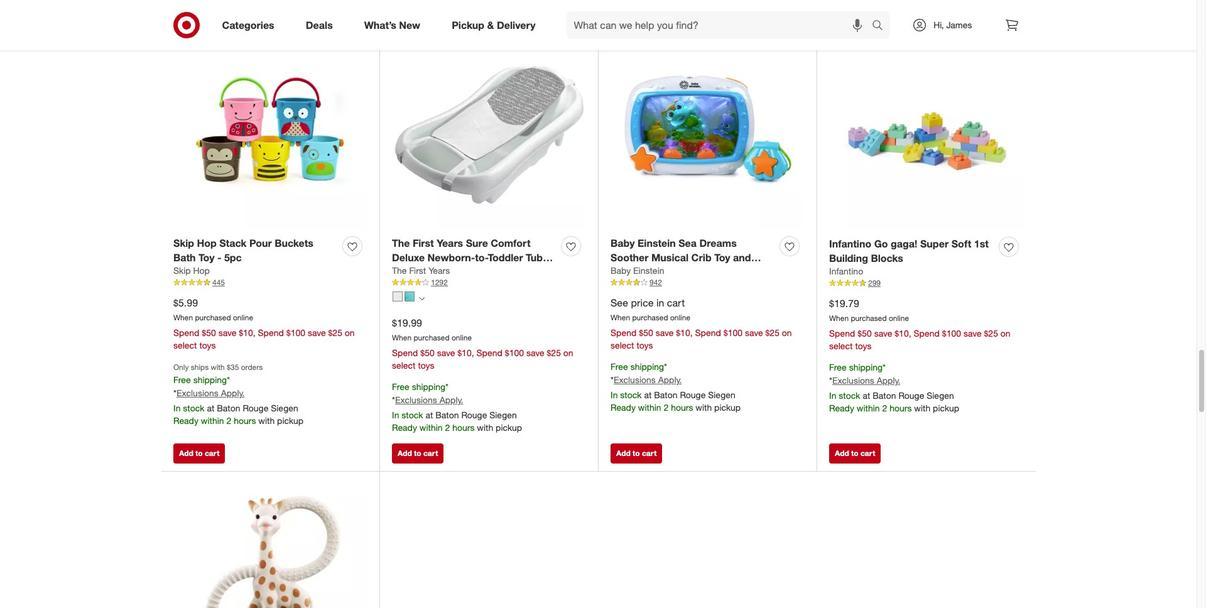 Task type: vqa. For each thing, say whether or not it's contained in the screenshot.
'Dreams'
yes



Task type: describe. For each thing, give the bounding box(es) containing it.
the first years sure comfort deluxe newborn-to-toddler tub with sling
[[392, 237, 543, 278]]

cart for infantino go gaga! super soft 1st building blocks
[[861, 449, 876, 458]]

apply. inside only ships with $35 orders free shipping * * exclusions apply. in stock at  baton rouge siegen ready within 2 hours with pickup
[[221, 388, 245, 398]]

baby einstein sea dreams soother musical crib toy and sound machine link
[[611, 236, 775, 278]]

$25 for the first years sure comfort deluxe newborn-to-toddler tub with sling
[[547, 348, 561, 358]]

purchased inside see price in cart when purchased online spend $50 save $10, spend $100 save $25 on select toys
[[632, 313, 668, 323]]

$19.99
[[392, 316, 422, 329]]

shipping for $19.99
[[412, 382, 446, 392]]

skip hop stack pour buckets bath toy - 5pc link
[[173, 236, 337, 265]]

hi,
[[934, 19, 944, 30]]

go
[[874, 237, 888, 250]]

to for see
[[633, 449, 640, 458]]

toddler
[[488, 251, 523, 264]]

einstein for baby einstein sea dreams soother musical crib toy and sound machine
[[638, 237, 676, 249]]

on inside see price in cart when purchased online spend $50 save $10, spend $100 save $25 on select toys
[[782, 328, 792, 338]]

siegen for see price in cart
[[708, 390, 736, 400]]

infantino link
[[829, 265, 863, 278]]

the first years link
[[392, 265, 450, 277]]

toy inside skip hop stack pour buckets bath toy - 5pc
[[199, 251, 215, 264]]

select inside see price in cart when purchased online spend $50 save $10, spend $100 save $25 on select toys
[[611, 340, 634, 351]]

sure
[[466, 237, 488, 249]]

942
[[650, 278, 662, 287]]

what's new link
[[354, 11, 436, 39]]

within inside only ships with $35 orders free shipping * * exclusions apply. in stock at  baton rouge siegen ready within 2 hours with pickup
[[201, 415, 224, 426]]

siegen for $19.99
[[490, 410, 517, 420]]

blocks
[[871, 252, 904, 264]]

$5.99
[[173, 296, 198, 309]]

tub
[[526, 251, 543, 264]]

years for the first years sure comfort deluxe newborn-to-toddler tub with sling
[[437, 237, 463, 249]]

cart for baby einstein sea dreams soother musical crib toy and sound machine
[[642, 449, 657, 458]]

shipping inside only ships with $35 orders free shipping * * exclusions apply. in stock at  baton rouge siegen ready within 2 hours with pickup
[[193, 375, 227, 385]]

free inside only ships with $35 orders free shipping * * exclusions apply. in stock at  baton rouge siegen ready within 2 hours with pickup
[[173, 375, 191, 385]]

baby for baby einstein
[[611, 265, 631, 276]]

categories link
[[211, 11, 290, 39]]

hop for skip hop
[[193, 265, 210, 276]]

$35
[[227, 363, 239, 372]]

bath
[[173, 251, 196, 264]]

online inside see price in cart when purchased online spend $50 save $10, spend $100 save $25 on select toys
[[670, 313, 691, 323]]

free shipping * * exclusions apply. in stock at  baton rouge siegen ready within 2 hours with pickup for $19.99
[[392, 382, 522, 433]]

at for $19.99
[[426, 410, 433, 420]]

at for $19.79
[[863, 390, 871, 401]]

first for the first years
[[409, 265, 426, 276]]

toys inside see price in cart when purchased online spend $50 save $10, spend $100 save $25 on select toys
[[637, 340, 653, 351]]

baby einstein
[[611, 265, 665, 276]]

5pc
[[224, 251, 242, 264]]

$25 inside see price in cart when purchased online spend $50 save $10, spend $100 save $25 on select toys
[[766, 328, 780, 338]]

$19.79 when purchased online spend $50 save $10, spend $100 save $25 on select toys
[[829, 297, 1011, 351]]

$50 for the first years sure comfort deluxe newborn-to-toddler tub with sling
[[421, 348, 435, 358]]

white image
[[393, 292, 403, 302]]

stack
[[219, 237, 247, 249]]

baton for $19.79
[[873, 390, 896, 401]]

purchased for the first years sure comfort deluxe newborn-to-toddler tub with sling
[[414, 333, 450, 343]]

building
[[829, 252, 868, 264]]

toys for the first years sure comfort deluxe newborn-to-toddler tub with sling
[[418, 360, 435, 371]]

in for see
[[611, 390, 618, 400]]

add to cart button for $19.99
[[392, 444, 444, 464]]

skip hop
[[173, 265, 210, 276]]

pour
[[249, 237, 272, 249]]

pickup & delivery link
[[441, 11, 551, 39]]

$19.99 when purchased online spend $50 save $10, spend $100 save $25 on select toys
[[392, 316, 573, 371]]

add to cart for $5.99
[[179, 449, 220, 458]]

deluxe
[[392, 251, 425, 264]]

942 link
[[611, 277, 804, 288]]

skip for skip hop
[[173, 265, 191, 276]]

exclusions apply. button for see
[[614, 374, 682, 386]]

add for $5.99
[[179, 449, 193, 458]]

$100 inside see price in cart when purchased online spend $50 save $10, spend $100 save $25 on select toys
[[724, 328, 743, 338]]

and
[[733, 251, 751, 264]]

free for $19.79
[[829, 362, 847, 373]]

search button
[[867, 11, 897, 41]]

$25 for infantino go gaga! super soft 1st building blocks
[[984, 328, 998, 339]]

einstein for baby einstein
[[633, 265, 665, 276]]

ready for see
[[611, 402, 636, 413]]

machine
[[644, 265, 685, 278]]

super
[[920, 237, 949, 250]]

baby einstein sea dreams soother musical crib toy and sound machine
[[611, 237, 751, 278]]

pickup
[[452, 19, 485, 31]]

shipping for see
[[631, 361, 664, 372]]

search
[[867, 20, 897, 32]]

$10, for the first years sure comfort deluxe newborn-to-toddler tub with sling
[[458, 348, 474, 358]]

only
[[173, 363, 189, 372]]

years for the first years
[[429, 265, 450, 276]]

299
[[868, 279, 881, 288]]

siegen inside only ships with $35 orders free shipping * * exclusions apply. in stock at  baton rouge siegen ready within 2 hours with pickup
[[271, 403, 298, 414]]

1292
[[431, 278, 448, 287]]

add to cart button for $5.99
[[173, 444, 225, 464]]

$50 inside see price in cart when purchased online spend $50 save $10, spend $100 save $25 on select toys
[[639, 328, 653, 338]]

rouge for $19.79
[[899, 390, 925, 401]]

$10, inside see price in cart when purchased online spend $50 save $10, spend $100 save $25 on select toys
[[676, 328, 693, 338]]

1st
[[974, 237, 989, 250]]

2 inside only ships with $35 orders free shipping * * exclusions apply. in stock at  baton rouge siegen ready within 2 hours with pickup
[[227, 415, 231, 426]]

crib
[[692, 251, 712, 264]]

toys for skip hop stack pour buckets bath toy - 5pc
[[199, 340, 216, 351]]

add to cart for see
[[616, 449, 657, 458]]

what's
[[364, 19, 396, 31]]

pickup inside only ships with $35 orders free shipping * * exclusions apply. in stock at  baton rouge siegen ready within 2 hours with pickup
[[277, 415, 304, 426]]

ready inside only ships with $35 orders free shipping * * exclusions apply. in stock at  baton rouge siegen ready within 2 hours with pickup
[[173, 415, 198, 426]]

$50 for skip hop stack pour buckets bath toy - 5pc
[[202, 328, 216, 338]]

in for $19.99
[[392, 410, 399, 420]]

newborn-
[[428, 251, 475, 264]]

when for the first years sure comfort deluxe newborn-to-toddler tub with sling
[[392, 333, 412, 343]]

add for $19.99
[[398, 449, 412, 458]]

ships
[[191, 363, 209, 372]]

pickup for $19.79
[[933, 403, 960, 413]]

free for see
[[611, 361, 628, 372]]

siegen for $19.79
[[927, 390, 954, 401]]

445
[[212, 278, 225, 287]]

james
[[947, 19, 972, 30]]

what's new
[[364, 19, 420, 31]]

skip hop link
[[173, 265, 210, 277]]

dreams
[[700, 237, 737, 249]]

within for $19.79
[[857, 403, 880, 413]]

add to cart button for see
[[611, 444, 663, 464]]

only ships with $35 orders free shipping * * exclusions apply. in stock at  baton rouge siegen ready within 2 hours with pickup
[[173, 363, 304, 426]]

$100 for the first years sure comfort deluxe newborn-to-toddler tub with sling
[[505, 348, 524, 358]]

toy inside baby einstein sea dreams soother musical crib toy and sound machine
[[715, 251, 731, 264]]

445 link
[[173, 277, 367, 288]]

baby for baby einstein sea dreams soother musical crib toy and sound machine
[[611, 237, 635, 249]]

when for skip hop stack pour buckets bath toy - 5pc
[[173, 313, 193, 323]]



Task type: locate. For each thing, give the bounding box(es) containing it.
price
[[631, 296, 654, 309]]

baton inside only ships with $35 orders free shipping * * exclusions apply. in stock at  baton rouge siegen ready within 2 hours with pickup
[[217, 403, 240, 414]]

stock inside only ships with $35 orders free shipping * * exclusions apply. in stock at  baton rouge siegen ready within 2 hours with pickup
[[183, 403, 205, 414]]

1 vertical spatial skip
[[173, 265, 191, 276]]

when down the see
[[611, 313, 630, 323]]

on inside $19.99 when purchased online spend $50 save $10, spend $100 save $25 on select toys
[[564, 348, 573, 358]]

4 add to cart button from the left
[[829, 444, 881, 464]]

pickup
[[715, 402, 741, 413], [933, 403, 960, 413], [277, 415, 304, 426], [496, 422, 522, 433]]

when inside $19.99 when purchased online spend $50 save $10, spend $100 save $25 on select toys
[[392, 333, 412, 343]]

0 horizontal spatial toy
[[199, 251, 215, 264]]

sea
[[679, 237, 697, 249]]

on for the first years sure comfort deluxe newborn-to-toddler tub with sling
[[564, 348, 573, 358]]

infantino
[[829, 237, 872, 250], [829, 266, 863, 277]]

0 vertical spatial hop
[[197, 237, 217, 249]]

infantino up the building
[[829, 237, 872, 250]]

$25 inside $19.99 when purchased online spend $50 save $10, spend $100 save $25 on select toys
[[547, 348, 561, 358]]

the up deluxe
[[392, 237, 410, 249]]

ready for $19.79
[[829, 403, 855, 413]]

rouge for see price in cart
[[680, 390, 706, 400]]

$50 inside $19.99 when purchased online spend $50 save $10, spend $100 save $25 on select toys
[[421, 348, 435, 358]]

toys down price
[[637, 340, 653, 351]]

infantino inside infantino go gaga! super soft 1st building blocks
[[829, 237, 872, 250]]

$50 inside $19.79 when purchased online spend $50 save $10, spend $100 save $25 on select toys
[[858, 328, 872, 339]]

in
[[611, 390, 618, 400], [829, 390, 837, 401], [173, 403, 181, 414], [392, 410, 399, 420]]

2 infantino from the top
[[829, 266, 863, 277]]

purchased for skip hop stack pour buckets bath toy - 5pc
[[195, 313, 231, 323]]

1 vertical spatial hop
[[193, 265, 210, 276]]

purchased inside $19.79 when purchased online spend $50 save $10, spend $100 save $25 on select toys
[[851, 314, 887, 323]]

exclusions apply. button for $19.99
[[395, 394, 463, 407]]

select for skip hop stack pour buckets bath toy - 5pc
[[173, 340, 197, 351]]

select inside $5.99 when purchased online spend $50 save $10, spend $100 save $25 on select toys
[[173, 340, 197, 351]]

$25 inside $5.99 when purchased online spend $50 save $10, spend $100 save $25 on select toys
[[328, 328, 342, 338]]

sling
[[415, 265, 439, 278]]

online inside $19.99 when purchased online spend $50 save $10, spend $100 save $25 on select toys
[[452, 333, 472, 343]]

deals
[[306, 19, 333, 31]]

pickup for $19.99
[[496, 422, 522, 433]]

$100 for infantino go gaga! super soft 1st building blocks
[[942, 328, 961, 339]]

2 the from the top
[[392, 265, 407, 276]]

2 for $19.99
[[445, 422, 450, 433]]

$100
[[286, 328, 305, 338], [724, 328, 743, 338], [942, 328, 961, 339], [505, 348, 524, 358]]

$50 down $19.99
[[421, 348, 435, 358]]

when for infantino go gaga! super soft 1st building blocks
[[829, 314, 849, 323]]

purchased
[[195, 313, 231, 323], [632, 313, 668, 323], [851, 314, 887, 323], [414, 333, 450, 343]]

the inside the first years sure comfort deluxe newborn-to-toddler tub with sling
[[392, 237, 410, 249]]

1 add from the left
[[179, 449, 193, 458]]

exclusions apply. button for $19.79
[[833, 375, 901, 387]]

online inside $5.99 when purchased online spend $50 save $10, spend $100 save $25 on select toys
[[233, 313, 253, 323]]

deals link
[[295, 11, 349, 39]]

2 add to cart from the left
[[398, 449, 438, 458]]

0 vertical spatial baby
[[611, 237, 635, 249]]

aqua image
[[405, 292, 415, 302]]

cart for the first years sure comfort deluxe newborn-to-toddler tub with sling
[[423, 449, 438, 458]]

at for see
[[644, 390, 652, 400]]

exclusions
[[614, 375, 656, 385], [833, 375, 875, 386], [177, 388, 219, 398], [395, 395, 437, 405]]

see price in cart when purchased online spend $50 save $10, spend $100 save $25 on select toys
[[611, 296, 792, 351]]

1 add to cart button from the left
[[173, 444, 225, 464]]

2 add from the left
[[398, 449, 412, 458]]

$10, inside $5.99 when purchased online spend $50 save $10, spend $100 save $25 on select toys
[[239, 328, 255, 338]]

baby einstein link
[[611, 265, 665, 277]]

rouge inside only ships with $35 orders free shipping * * exclusions apply. in stock at  baton rouge siegen ready within 2 hours with pickup
[[243, 403, 269, 414]]

1 baby from the top
[[611, 237, 635, 249]]

toys for infantino go gaga! super soft 1st building blocks
[[855, 341, 872, 351]]

hi, james
[[934, 19, 972, 30]]

stock for see
[[620, 390, 642, 400]]

2 horizontal spatial free shipping * * exclusions apply. in stock at  baton rouge siegen ready within 2 hours with pickup
[[829, 362, 960, 413]]

pickup & delivery
[[452, 19, 536, 31]]

$10, inside $19.79 when purchased online spend $50 save $10, spend $100 save $25 on select toys
[[895, 328, 911, 339]]

add to cart for $19.99
[[398, 449, 438, 458]]

years up '1292'
[[429, 265, 450, 276]]

soother
[[611, 251, 649, 264]]

4 add from the left
[[835, 449, 849, 458]]

1 vertical spatial einstein
[[633, 265, 665, 276]]

0 vertical spatial skip
[[173, 237, 194, 249]]

hours inside only ships with $35 orders free shipping * * exclusions apply. in stock at  baton rouge siegen ready within 2 hours with pickup
[[234, 415, 256, 426]]

3 add to cart from the left
[[616, 449, 657, 458]]

when down $19.79
[[829, 314, 849, 323]]

ready for $19.99
[[392, 422, 417, 433]]

$5.99 when purchased online spend $50 save $10, spend $100 save $25 on select toys
[[173, 296, 355, 351]]

free for $19.99
[[392, 382, 410, 392]]

skip up bath
[[173, 237, 194, 249]]

first inside the first years sure comfort deluxe newborn-to-toddler tub with sling
[[413, 237, 434, 249]]

1 toy from the left
[[199, 251, 215, 264]]

years inside the first years sure comfort deluxe newborn-to-toddler tub with sling
[[437, 237, 463, 249]]

purchased inside $5.99 when purchased online spend $50 save $10, spend $100 save $25 on select toys
[[195, 313, 231, 323]]

einstein up the 942
[[633, 265, 665, 276]]

delivery
[[497, 19, 536, 31]]

1 vertical spatial the
[[392, 265, 407, 276]]

spend
[[173, 328, 199, 338], [258, 328, 284, 338], [611, 328, 637, 338], [695, 328, 721, 338], [829, 328, 855, 339], [914, 328, 940, 339], [392, 348, 418, 358], [477, 348, 503, 358]]

add to cart for $19.79
[[835, 449, 876, 458]]

when inside $5.99 when purchased online spend $50 save $10, spend $100 save $25 on select toys
[[173, 313, 193, 323]]

$100 inside $5.99 when purchased online spend $50 save $10, spend $100 save $25 on select toys
[[286, 328, 305, 338]]

-
[[217, 251, 221, 264]]

1 skip from the top
[[173, 237, 194, 249]]

hours for see price in cart
[[671, 402, 693, 413]]

first up deluxe
[[413, 237, 434, 249]]

purchased down $19.79
[[851, 314, 887, 323]]

orders
[[241, 363, 263, 372]]

$50 down price
[[639, 328, 653, 338]]

toys inside $5.99 when purchased online spend $50 save $10, spend $100 save $25 on select toys
[[199, 340, 216, 351]]

in inside only ships with $35 orders free shipping * * exclusions apply. in stock at  baton rouge siegen ready within 2 hours with pickup
[[173, 403, 181, 414]]

What can we help you find? suggestions appear below search field
[[566, 11, 875, 39]]

sound
[[611, 265, 642, 278]]

infantino go gaga! super soft 1st building blocks link
[[829, 237, 994, 265]]

*
[[664, 361, 667, 372], [883, 362, 886, 373], [611, 375, 614, 385], [227, 375, 230, 385], [829, 375, 833, 386], [446, 382, 449, 392], [173, 388, 177, 398], [392, 395, 395, 405]]

299 link
[[829, 278, 1024, 289]]

exclusions for $19.99
[[395, 395, 437, 405]]

1 vertical spatial infantino
[[829, 266, 863, 277]]

einstein up musical
[[638, 237, 676, 249]]

purchased down $5.99
[[195, 313, 231, 323]]

baton
[[654, 390, 678, 400], [873, 390, 896, 401], [217, 403, 240, 414], [436, 410, 459, 420]]

1 infantino from the top
[[829, 237, 872, 250]]

on for skip hop stack pour buckets bath toy - 5pc
[[345, 328, 355, 338]]

purchased down $19.99
[[414, 333, 450, 343]]

select down $19.79
[[829, 341, 853, 351]]

2 toy from the left
[[715, 251, 731, 264]]

rouge for $19.99
[[461, 410, 487, 420]]

sophie la girafe teething ring image
[[173, 484, 367, 608], [173, 484, 367, 608]]

4 to from the left
[[851, 449, 859, 458]]

hours for $19.79
[[890, 403, 912, 413]]

select down the see
[[611, 340, 634, 351]]

toys
[[199, 340, 216, 351], [637, 340, 653, 351], [855, 341, 872, 351], [418, 360, 435, 371]]

$25 inside $19.79 when purchased online spend $50 save $10, spend $100 save $25 on select toys
[[984, 328, 998, 339]]

infantino down the building
[[829, 266, 863, 277]]

pickup for see price in cart
[[715, 402, 741, 413]]

hop for skip hop stack pour buckets bath toy - 5pc
[[197, 237, 217, 249]]

0 vertical spatial first
[[413, 237, 434, 249]]

with inside the first years sure comfort deluxe newborn-to-toddler tub with sling
[[392, 265, 412, 278]]

all colors element
[[419, 294, 425, 302]]

free shipping * * exclusions apply. in stock at  baton rouge siegen ready within 2 hours with pickup
[[611, 361, 741, 413], [829, 362, 960, 413], [392, 382, 522, 433]]

skip down bath
[[173, 265, 191, 276]]

1 horizontal spatial toy
[[715, 251, 731, 264]]

online inside $19.79 when purchased online spend $50 save $10, spend $100 save $25 on select toys
[[889, 314, 909, 323]]

the first years sure comfort deluxe newborn-to-toddler tub with sling image
[[392, 35, 586, 229], [392, 35, 586, 229]]

online for infantino go gaga! super soft 1st building blocks
[[889, 314, 909, 323]]

apply. for $19.99
[[440, 395, 463, 405]]

at
[[644, 390, 652, 400], [863, 390, 871, 401], [207, 403, 215, 414], [426, 410, 433, 420]]

2 baby from the top
[[611, 265, 631, 276]]

1 vertical spatial years
[[429, 265, 450, 276]]

select up only
[[173, 340, 197, 351]]

2 skip from the top
[[173, 265, 191, 276]]

apply. for see price in cart
[[658, 375, 682, 385]]

online
[[233, 313, 253, 323], [670, 313, 691, 323], [889, 314, 909, 323], [452, 333, 472, 343]]

add for see
[[616, 449, 631, 458]]

4 add to cart from the left
[[835, 449, 876, 458]]

$25 for skip hop stack pour buckets bath toy - 5pc
[[328, 328, 342, 338]]

$19.79
[[829, 297, 860, 309]]

to for $5.99
[[195, 449, 203, 458]]

online for skip hop stack pour buckets bath toy - 5pc
[[233, 313, 253, 323]]

to for $19.99
[[414, 449, 421, 458]]

$50 inside $5.99 when purchased online spend $50 save $10, spend $100 save $25 on select toys
[[202, 328, 216, 338]]

when down $19.99
[[392, 333, 412, 343]]

categories
[[222, 19, 274, 31]]

first inside the first years link
[[409, 265, 426, 276]]

skip inside skip hop stack pour buckets bath toy - 5pc
[[173, 237, 194, 249]]

free shipping * * exclusions apply. in stock at  baton rouge siegen ready within 2 hours with pickup for $19.79
[[829, 362, 960, 413]]

$100 for skip hop stack pour buckets bath toy - 5pc
[[286, 328, 305, 338]]

at inside only ships with $35 orders free shipping * * exclusions apply. in stock at  baton rouge siegen ready within 2 hours with pickup
[[207, 403, 215, 414]]

toys up ships
[[199, 340, 216, 351]]

free
[[611, 361, 628, 372], [829, 362, 847, 373], [173, 375, 191, 385], [392, 382, 410, 392]]

the for the first years
[[392, 265, 407, 276]]

the first years
[[392, 265, 450, 276]]

2
[[664, 402, 669, 413], [883, 403, 887, 413], [227, 415, 231, 426], [445, 422, 450, 433]]

skip hop stack pour buckets bath toy - 5pc image
[[173, 35, 367, 229], [173, 35, 367, 229]]

soft
[[952, 237, 972, 250]]

0 horizontal spatial free shipping * * exclusions apply. in stock at  baton rouge siegen ready within 2 hours with pickup
[[392, 382, 522, 433]]

free shipping * * exclusions apply. in stock at  baton rouge siegen ready within 2 hours with pickup for see price in cart
[[611, 361, 741, 413]]

comfort
[[491, 237, 531, 249]]

$10, for skip hop stack pour buckets bath toy - 5pc
[[239, 328, 255, 338]]

1 horizontal spatial free shipping * * exclusions apply. in stock at  baton rouge siegen ready within 2 hours with pickup
[[611, 361, 741, 413]]

musical
[[652, 251, 689, 264]]

0 vertical spatial einstein
[[638, 237, 676, 249]]

$100 inside $19.99 when purchased online spend $50 save $10, spend $100 save $25 on select toys
[[505, 348, 524, 358]]

infantino for infantino go gaga! super soft 1st building blocks
[[829, 237, 872, 250]]

when
[[173, 313, 193, 323], [611, 313, 630, 323], [829, 314, 849, 323], [392, 333, 412, 343]]

add for $19.79
[[835, 449, 849, 458]]

1 to from the left
[[195, 449, 203, 458]]

baby einstein sea dreams soother musical crib toy and sound machine image
[[611, 35, 804, 229], [611, 35, 804, 229]]

the for the first years sure comfort deluxe newborn-to-toddler tub with sling
[[392, 237, 410, 249]]

2 for see price in cart
[[664, 402, 669, 413]]

3 add from the left
[[616, 449, 631, 458]]

years up newborn-
[[437, 237, 463, 249]]

0 vertical spatial infantino
[[829, 237, 872, 250]]

$50 up ships
[[202, 328, 216, 338]]

&
[[487, 19, 494, 31]]

cart inside see price in cart when purchased online spend $50 save $10, spend $100 save $25 on select toys
[[667, 296, 685, 309]]

add to cart
[[179, 449, 220, 458], [398, 449, 438, 458], [616, 449, 657, 458], [835, 449, 876, 458]]

exclusions for see
[[614, 375, 656, 385]]

when inside see price in cart when purchased online spend $50 save $10, spend $100 save $25 on select toys
[[611, 313, 630, 323]]

toys inside $19.79 when purchased online spend $50 save $10, spend $100 save $25 on select toys
[[855, 341, 872, 351]]

skip hop stack pour buckets bath toy - 5pc
[[173, 237, 314, 264]]

2 add to cart button from the left
[[392, 444, 444, 464]]

$10,
[[239, 328, 255, 338], [676, 328, 693, 338], [895, 328, 911, 339], [458, 348, 474, 358]]

$100 inside $19.79 when purchased online spend $50 save $10, spend $100 save $25 on select toys
[[942, 328, 961, 339]]

$50 down $19.79
[[858, 328, 872, 339]]

3 add to cart button from the left
[[611, 444, 663, 464]]

hop inside skip hop stack pour buckets bath toy - 5pc
[[197, 237, 217, 249]]

on inside $19.79 when purchased online spend $50 save $10, spend $100 save $25 on select toys
[[1001, 328, 1011, 339]]

infantino go gaga! super soft 1st building blocks image
[[829, 35, 1024, 229], [829, 35, 1024, 229]]

select inside $19.99 when purchased online spend $50 save $10, spend $100 save $25 on select toys
[[392, 360, 416, 371]]

0 vertical spatial years
[[437, 237, 463, 249]]

the first years sure comfort deluxe newborn-to-toddler tub with sling link
[[392, 236, 556, 278]]

baby
[[611, 237, 635, 249], [611, 265, 631, 276]]

baby down soother on the top of the page
[[611, 265, 631, 276]]

3 to from the left
[[633, 449, 640, 458]]

apply. for $19.79
[[877, 375, 901, 386]]

to for $19.79
[[851, 449, 859, 458]]

2 for $19.79
[[883, 403, 887, 413]]

toys down $19.79
[[855, 341, 872, 351]]

see
[[611, 296, 628, 309]]

in for $19.79
[[829, 390, 837, 401]]

new
[[399, 19, 420, 31]]

1 vertical spatial baby
[[611, 265, 631, 276]]

$25
[[328, 328, 342, 338], [766, 328, 780, 338], [984, 328, 998, 339], [547, 348, 561, 358]]

purchased inside $19.99 when purchased online spend $50 save $10, spend $100 save $25 on select toys
[[414, 333, 450, 343]]

shipping for $19.79
[[849, 362, 883, 373]]

exclusions for $19.79
[[833, 375, 875, 386]]

first down deluxe
[[409, 265, 426, 276]]

on for infantino go gaga! super soft 1st building blocks
[[1001, 328, 1011, 339]]

exclusions inside only ships with $35 orders free shipping * * exclusions apply. in stock at  baton rouge siegen ready within 2 hours with pickup
[[177, 388, 219, 398]]

0 vertical spatial the
[[392, 237, 410, 249]]

select inside $19.79 when purchased online spend $50 save $10, spend $100 save $25 on select toys
[[829, 341, 853, 351]]

baby up soother on the top of the page
[[611, 237, 635, 249]]

add
[[179, 449, 193, 458], [398, 449, 412, 458], [616, 449, 631, 458], [835, 449, 849, 458]]

within
[[638, 402, 661, 413], [857, 403, 880, 413], [201, 415, 224, 426], [420, 422, 443, 433]]

stock for $19.99
[[402, 410, 423, 420]]

in
[[657, 296, 664, 309]]

all colors image
[[419, 296, 425, 302]]

within for see
[[638, 402, 661, 413]]

purchased down price
[[632, 313, 668, 323]]

einstein inside baby einstein sea dreams soother musical crib toy and sound machine
[[638, 237, 676, 249]]

baby inside baby einstein sea dreams soother musical crib toy and sound machine
[[611, 237, 635, 249]]

2 to from the left
[[414, 449, 421, 458]]

online for the first years sure comfort deluxe newborn-to-toddler tub with sling
[[452, 333, 472, 343]]

1 the from the top
[[392, 237, 410, 249]]

hop inside skip hop link
[[193, 265, 210, 276]]

buckets
[[275, 237, 314, 249]]

select for the first years sure comfort deluxe newborn-to-toddler tub with sling
[[392, 360, 416, 371]]

toys inside $19.99 when purchased online spend $50 save $10, spend $100 save $25 on select toys
[[418, 360, 435, 371]]

skip for skip hop stack pour buckets bath toy - 5pc
[[173, 237, 194, 249]]

toys down $19.99
[[418, 360, 435, 371]]

gaga!
[[891, 237, 918, 250]]

1 vertical spatial first
[[409, 265, 426, 276]]

$50 for infantino go gaga! super soft 1st building blocks
[[858, 328, 872, 339]]

years
[[437, 237, 463, 249], [429, 265, 450, 276]]

hours for $19.99
[[453, 422, 475, 433]]

stock
[[620, 390, 642, 400], [839, 390, 861, 401], [183, 403, 205, 414], [402, 410, 423, 420]]

skip
[[173, 237, 194, 249], [173, 265, 191, 276]]

infantino go gaga! super soft 1st building blocks
[[829, 237, 989, 264]]

with
[[392, 265, 412, 278], [211, 363, 225, 372], [696, 402, 712, 413], [914, 403, 931, 413], [258, 415, 275, 426], [477, 422, 493, 433]]

on
[[345, 328, 355, 338], [782, 328, 792, 338], [1001, 328, 1011, 339], [564, 348, 573, 358]]

$10, inside $19.99 when purchased online spend $50 save $10, spend $100 save $25 on select toys
[[458, 348, 474, 358]]

on inside $5.99 when purchased online spend $50 save $10, spend $100 save $25 on select toys
[[345, 328, 355, 338]]

baton for see price in cart
[[654, 390, 678, 400]]

1292 link
[[392, 277, 586, 288]]

when inside $19.79 when purchased online spend $50 save $10, spend $100 save $25 on select toys
[[829, 314, 849, 323]]

toy down dreams
[[715, 251, 731, 264]]

ready
[[611, 402, 636, 413], [829, 403, 855, 413], [173, 415, 198, 426], [392, 422, 417, 433]]

select for infantino go gaga! super soft 1st building blocks
[[829, 341, 853, 351]]

when down $5.99
[[173, 313, 193, 323]]

toy left -
[[199, 251, 215, 264]]

hours
[[671, 402, 693, 413], [890, 403, 912, 413], [234, 415, 256, 426], [453, 422, 475, 433]]

purchased for infantino go gaga! super soft 1st building blocks
[[851, 314, 887, 323]]

baton for $19.99
[[436, 410, 459, 420]]

the down deluxe
[[392, 265, 407, 276]]

1 add to cart from the left
[[179, 449, 220, 458]]

to-
[[475, 251, 488, 264]]

$10, for infantino go gaga! super soft 1st building blocks
[[895, 328, 911, 339]]

hop down bath
[[193, 265, 210, 276]]

hop left stack
[[197, 237, 217, 249]]

select down $19.99
[[392, 360, 416, 371]]

first for the first years sure comfort deluxe newborn-to-toddler tub with sling
[[413, 237, 434, 249]]

first
[[413, 237, 434, 249], [409, 265, 426, 276]]



